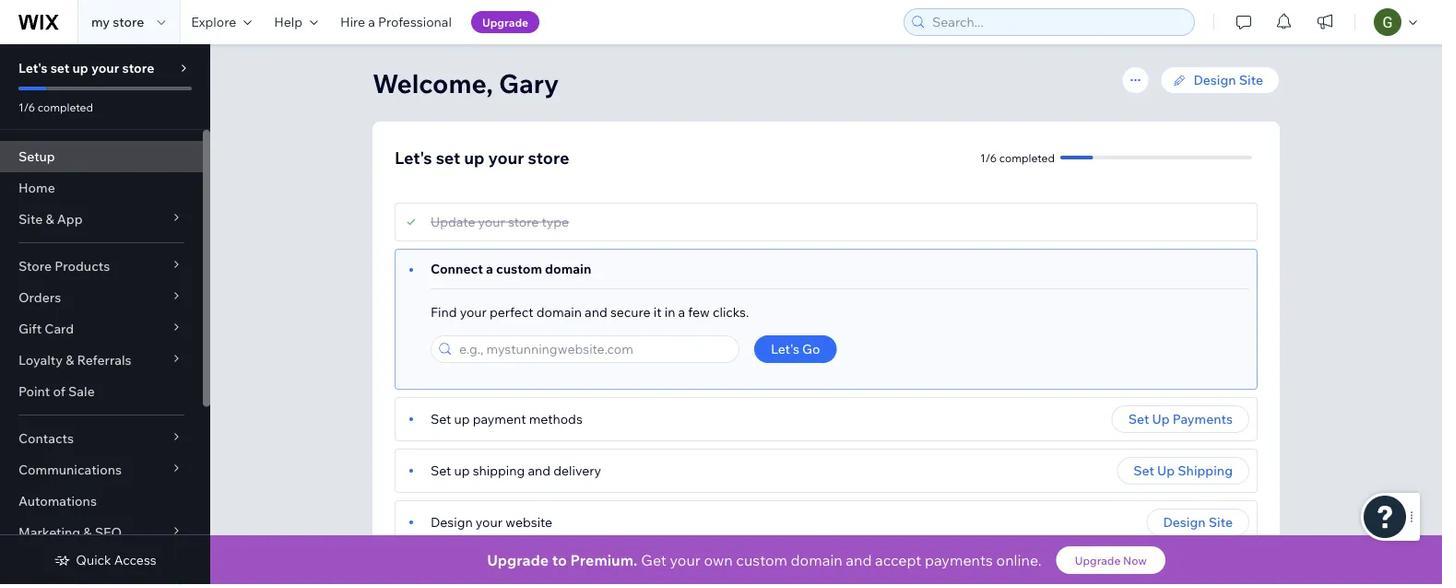 Task type: describe. For each thing, give the bounding box(es) containing it.
set for set up shipping
[[1133, 463, 1154, 479]]

automations
[[18, 493, 97, 509]]

design site button
[[1147, 509, 1249, 537]]

set for set up shipping and delivery
[[431, 463, 451, 479]]

gift
[[18, 321, 42, 337]]

gary
[[499, 67, 559, 99]]

your right "update" on the top
[[478, 214, 505, 230]]

store products button
[[0, 251, 203, 282]]

1 horizontal spatial and
[[585, 304, 607, 320]]

professional
[[378, 14, 452, 30]]

accept
[[875, 551, 921, 570]]

find your perfect domain and secure it in a few clicks.
[[431, 304, 749, 320]]

of
[[53, 384, 65, 400]]

contacts
[[18, 431, 74, 447]]

upgrade for upgrade
[[482, 15, 528, 29]]

marketing & seo
[[18, 525, 122, 541]]

let's go
[[771, 341, 820, 357]]

quick
[[76, 552, 111, 568]]

customers
[[512, 566, 575, 582]]

quick access
[[76, 552, 156, 568]]

store up type
[[528, 147, 569, 168]]

your right find
[[460, 304, 487, 320]]

design inside button
[[1163, 515, 1206, 531]]

type
[[542, 214, 569, 230]]

domain for perfect
[[536, 304, 582, 320]]

2 vertical spatial and
[[846, 551, 872, 570]]

by
[[494, 566, 509, 582]]

home link
[[0, 172, 203, 204]]

up left shipping
[[454, 463, 470, 479]]

own
[[704, 551, 733, 570]]

your left own
[[670, 551, 701, 570]]

1 horizontal spatial set
[[436, 147, 460, 168]]

secure
[[610, 304, 651, 320]]

Search... field
[[927, 9, 1189, 35]]

site & app button
[[0, 204, 203, 235]]

design inside 'link'
[[1194, 72, 1236, 88]]

communications button
[[0, 455, 203, 486]]

1 vertical spatial completed
[[999, 151, 1055, 165]]

loyalty & referrals button
[[0, 345, 203, 376]]

find
[[431, 304, 457, 320]]

referrals
[[77, 352, 131, 368]]

point of sale link
[[0, 376, 203, 408]]

& for site
[[46, 211, 54, 227]]

orders
[[18, 290, 61, 306]]

sale
[[68, 384, 95, 400]]

go
[[802, 341, 820, 357]]

set up payment methods
[[431, 411, 583, 427]]

hire
[[340, 14, 365, 30]]

get for get found by customers on google
[[431, 566, 453, 582]]

in
[[665, 304, 675, 320]]

set up shipping
[[1133, 463, 1233, 479]]

access
[[114, 552, 156, 568]]

set inside sidebar element
[[50, 60, 69, 76]]

it
[[654, 304, 662, 320]]

let's inside button
[[771, 341, 799, 357]]

design your website
[[431, 515, 552, 531]]

payments
[[1173, 411, 1233, 427]]

e.g., mystunningwebsite.com field
[[454, 337, 733, 362]]

let's go button
[[754, 336, 837, 363]]

site & app
[[18, 211, 83, 227]]

1 horizontal spatial let's
[[395, 147, 432, 168]]

connect
[[431, 261, 483, 277]]

domain for custom
[[545, 261, 591, 277]]

upgrade now button
[[1056, 547, 1165, 574]]

update your store type
[[431, 214, 569, 230]]

hire a professional
[[340, 14, 452, 30]]

point of sale
[[18, 384, 95, 400]]

online.
[[996, 551, 1042, 570]]

up for payments
[[1152, 411, 1170, 427]]

clicks.
[[713, 304, 749, 320]]

setup link
[[0, 141, 203, 172]]

store inside sidebar element
[[122, 60, 154, 76]]

to
[[552, 551, 567, 570]]

your left website
[[476, 515, 503, 531]]

upgrade button
[[471, 11, 539, 33]]

gift card button
[[0, 314, 203, 345]]

1 vertical spatial let's set up your store
[[395, 147, 569, 168]]

automations link
[[0, 486, 203, 517]]

started
[[1187, 566, 1233, 582]]

shipping
[[1178, 463, 1233, 479]]

google
[[596, 566, 641, 582]]

gift card
[[18, 321, 74, 337]]

design site inside button
[[1163, 515, 1233, 531]]

upgrade for upgrade now
[[1075, 554, 1121, 568]]

seo
[[95, 525, 122, 541]]

& for loyalty
[[66, 352, 74, 368]]

loyalty
[[18, 352, 63, 368]]

1 vertical spatial 1/6
[[980, 151, 997, 165]]



Task type: locate. For each thing, give the bounding box(es) containing it.
upgrade now
[[1075, 554, 1147, 568]]

set up setup
[[50, 60, 69, 76]]

1 horizontal spatial get
[[641, 551, 667, 570]]

up up "update" on the top
[[464, 147, 485, 168]]

up inside sidebar element
[[72, 60, 88, 76]]

marketing
[[18, 525, 80, 541]]

0 vertical spatial completed
[[38, 100, 93, 114]]

up
[[72, 60, 88, 76], [464, 147, 485, 168], [454, 411, 470, 427], [454, 463, 470, 479]]

store right the my
[[113, 14, 144, 30]]

on
[[578, 566, 593, 582]]

custom right own
[[736, 551, 787, 570]]

completed
[[38, 100, 93, 114], [999, 151, 1055, 165]]

upgrade for upgrade to premium. get your own custom domain and accept payments online.
[[487, 551, 549, 570]]

card
[[45, 321, 74, 337]]

& left seo
[[83, 525, 92, 541]]

up
[[1152, 411, 1170, 427], [1157, 463, 1175, 479]]

0 horizontal spatial &
[[46, 211, 54, 227]]

and left accept
[[846, 551, 872, 570]]

premium.
[[570, 551, 637, 570]]

upgrade down website
[[487, 551, 549, 570]]

domain right the perfect
[[536, 304, 582, 320]]

let's up setup
[[18, 60, 48, 76]]

1 horizontal spatial completed
[[999, 151, 1055, 165]]

site inside 'link'
[[1239, 72, 1263, 88]]

up up setup link
[[72, 60, 88, 76]]

get left found
[[431, 566, 453, 582]]

my store
[[91, 14, 144, 30]]

contacts button
[[0, 423, 203, 455]]

help
[[274, 14, 303, 30]]

point
[[18, 384, 50, 400]]

app
[[57, 211, 83, 227]]

your inside sidebar element
[[91, 60, 119, 76]]

1/6 completed
[[18, 100, 93, 114], [980, 151, 1055, 165]]

0 vertical spatial 1/6 completed
[[18, 100, 93, 114]]

and left the secure
[[585, 304, 607, 320]]

upgrade left now at bottom
[[1075, 554, 1121, 568]]

website
[[505, 515, 552, 531]]

custom up the perfect
[[496, 261, 542, 277]]

your
[[91, 60, 119, 76], [488, 147, 524, 168], [478, 214, 505, 230], [460, 304, 487, 320], [476, 515, 503, 531], [670, 551, 701, 570]]

0 vertical spatial and
[[585, 304, 607, 320]]

get inside button
[[1162, 566, 1184, 582]]

quick access button
[[54, 552, 156, 569]]

& right loyalty
[[66, 352, 74, 368]]

delivery
[[553, 463, 601, 479]]

1 vertical spatial custom
[[736, 551, 787, 570]]

0 vertical spatial up
[[1152, 411, 1170, 427]]

store left type
[[508, 214, 539, 230]]

completed inside sidebar element
[[38, 100, 93, 114]]

store down my store
[[122, 60, 154, 76]]

site inside dropdown button
[[18, 211, 43, 227]]

set
[[431, 411, 451, 427], [1128, 411, 1149, 427], [431, 463, 451, 479], [1133, 463, 1154, 479]]

&
[[46, 211, 54, 227], [66, 352, 74, 368], [83, 525, 92, 541]]

let's
[[18, 60, 48, 76], [395, 147, 432, 168], [771, 341, 799, 357]]

found
[[456, 566, 491, 582]]

2 vertical spatial a
[[678, 304, 685, 320]]

0 horizontal spatial 1/6 completed
[[18, 100, 93, 114]]

up for shipping
[[1157, 463, 1175, 479]]

get for get started
[[1162, 566, 1184, 582]]

0 vertical spatial &
[[46, 211, 54, 227]]

welcome, gary
[[373, 67, 559, 99]]

0 vertical spatial let's set up your store
[[18, 60, 154, 76]]

payment
[[473, 411, 526, 427]]

payments
[[925, 551, 993, 570]]

design
[[1194, 72, 1236, 88], [431, 515, 473, 531], [1163, 515, 1206, 531]]

0 horizontal spatial a
[[368, 14, 375, 30]]

store
[[113, 14, 144, 30], [122, 60, 154, 76], [528, 147, 569, 168], [508, 214, 539, 230]]

& inside popup button
[[66, 352, 74, 368]]

0 horizontal spatial 1/6
[[18, 100, 35, 114]]

your down the my
[[91, 60, 119, 76]]

help button
[[263, 0, 329, 44]]

1 horizontal spatial a
[[486, 261, 493, 277]]

0 vertical spatial 1/6
[[18, 100, 35, 114]]

few
[[688, 304, 710, 320]]

now
[[1123, 554, 1147, 568]]

hire a professional link
[[329, 0, 463, 44]]

1 vertical spatial design site
[[1163, 515, 1233, 531]]

2 horizontal spatial site
[[1239, 72, 1263, 88]]

1 horizontal spatial let's set up your store
[[395, 147, 569, 168]]

a right connect
[[486, 261, 493, 277]]

0 vertical spatial set
[[50, 60, 69, 76]]

0 vertical spatial let's
[[18, 60, 48, 76]]

let's up "update" on the top
[[395, 147, 432, 168]]

1/6 completed inside sidebar element
[[18, 100, 93, 114]]

a right in
[[678, 304, 685, 320]]

1/6 inside sidebar element
[[18, 100, 35, 114]]

store
[[18, 258, 52, 274]]

0 horizontal spatial completed
[[38, 100, 93, 114]]

domain up find your perfect domain and secure it in a few clicks.
[[545, 261, 591, 277]]

2 horizontal spatial get
[[1162, 566, 1184, 582]]

& for marketing
[[83, 525, 92, 541]]

0 vertical spatial domain
[[545, 261, 591, 277]]

a
[[368, 14, 375, 30], [486, 261, 493, 277], [678, 304, 685, 320]]

up left shipping
[[1157, 463, 1175, 479]]

1 vertical spatial &
[[66, 352, 74, 368]]

2 horizontal spatial &
[[83, 525, 92, 541]]

loyalty & referrals
[[18, 352, 131, 368]]

a for professional
[[368, 14, 375, 30]]

methods
[[529, 411, 583, 427]]

marketing & seo button
[[0, 517, 203, 549]]

set
[[50, 60, 69, 76], [436, 147, 460, 168]]

custom
[[496, 261, 542, 277], [736, 551, 787, 570]]

0 horizontal spatial and
[[528, 463, 551, 479]]

perfect
[[490, 304, 534, 320]]

upgrade inside button
[[482, 15, 528, 29]]

0 vertical spatial a
[[368, 14, 375, 30]]

set up shipping button
[[1117, 457, 1249, 485]]

let's inside sidebar element
[[18, 60, 48, 76]]

0 vertical spatial site
[[1239, 72, 1263, 88]]

update
[[431, 214, 475, 230]]

let's set up your store inside sidebar element
[[18, 60, 154, 76]]

1 horizontal spatial 1/6 completed
[[980, 151, 1055, 165]]

setup
[[18, 148, 55, 165]]

0 vertical spatial design site
[[1194, 72, 1263, 88]]

1 vertical spatial set
[[436, 147, 460, 168]]

up left payments
[[1152, 411, 1170, 427]]

1 vertical spatial 1/6 completed
[[980, 151, 1055, 165]]

upgrade up the gary
[[482, 15, 528, 29]]

0 horizontal spatial let's
[[18, 60, 48, 76]]

set up payments button
[[1112, 406, 1249, 433]]

set up shipping and delivery
[[431, 463, 601, 479]]

1 vertical spatial site
[[18, 211, 43, 227]]

let's set up your store up update your store type
[[395, 147, 569, 168]]

set for set up payment methods
[[431, 411, 451, 427]]

shipping
[[473, 463, 525, 479]]

set for set up payments
[[1128, 411, 1149, 427]]

site inside button
[[1209, 515, 1233, 531]]

home
[[18, 180, 55, 196]]

2 vertical spatial site
[[1209, 515, 1233, 531]]

0 horizontal spatial let's set up your store
[[18, 60, 154, 76]]

get started
[[1162, 566, 1233, 582]]

explore
[[191, 14, 236, 30]]

my
[[91, 14, 110, 30]]

1 horizontal spatial 1/6
[[980, 151, 997, 165]]

1/6
[[18, 100, 35, 114], [980, 151, 997, 165]]

2 vertical spatial &
[[83, 525, 92, 541]]

1 vertical spatial domain
[[536, 304, 582, 320]]

& left app
[[46, 211, 54, 227]]

1 horizontal spatial &
[[66, 352, 74, 368]]

0 horizontal spatial site
[[18, 211, 43, 227]]

upgrade inside button
[[1075, 554, 1121, 568]]

a right hire
[[368, 14, 375, 30]]

1 horizontal spatial site
[[1209, 515, 1233, 531]]

a for custom
[[486, 261, 493, 277]]

upgrade to premium. get your own custom domain and accept payments online.
[[487, 551, 1042, 570]]

let's set up your store down the my
[[18, 60, 154, 76]]

design site inside 'link'
[[1194, 72, 1263, 88]]

sidebar element
[[0, 44, 210, 586]]

1 vertical spatial a
[[486, 261, 493, 277]]

your up update your store type
[[488, 147, 524, 168]]

2 horizontal spatial and
[[846, 551, 872, 570]]

and left delivery
[[528, 463, 551, 479]]

site
[[1239, 72, 1263, 88], [18, 211, 43, 227], [1209, 515, 1233, 531]]

2 vertical spatial let's
[[771, 341, 799, 357]]

get started button
[[1145, 561, 1249, 586]]

domain
[[545, 261, 591, 277], [536, 304, 582, 320], [791, 551, 843, 570]]

0 horizontal spatial custom
[[496, 261, 542, 277]]

get left "started"
[[1162, 566, 1184, 582]]

let's set up your store
[[18, 60, 154, 76], [395, 147, 569, 168]]

1 vertical spatial let's
[[395, 147, 432, 168]]

2 horizontal spatial let's
[[771, 341, 799, 357]]

0 horizontal spatial get
[[431, 566, 453, 582]]

connect a custom domain
[[431, 261, 591, 277]]

1 horizontal spatial custom
[[736, 551, 787, 570]]

2 horizontal spatial a
[[678, 304, 685, 320]]

1 vertical spatial up
[[1157, 463, 1175, 479]]

set up "update" on the top
[[436, 147, 460, 168]]

0 vertical spatial custom
[[496, 261, 542, 277]]

0 horizontal spatial set
[[50, 60, 69, 76]]

get
[[641, 551, 667, 570], [431, 566, 453, 582], [1162, 566, 1184, 582]]

orders button
[[0, 282, 203, 314]]

get right the google at left
[[641, 551, 667, 570]]

communications
[[18, 462, 122, 478]]

get found by customers on google
[[431, 566, 641, 582]]

welcome,
[[373, 67, 493, 99]]

store products
[[18, 258, 110, 274]]

up left payment
[[454, 411, 470, 427]]

2 vertical spatial domain
[[791, 551, 843, 570]]

design site link
[[1160, 66, 1280, 94]]

products
[[55, 258, 110, 274]]

let's left go
[[771, 341, 799, 357]]

1 vertical spatial and
[[528, 463, 551, 479]]

domain left accept
[[791, 551, 843, 570]]

and
[[585, 304, 607, 320], [528, 463, 551, 479], [846, 551, 872, 570]]

set up payments
[[1128, 411, 1233, 427]]



Task type: vqa. For each thing, say whether or not it's contained in the screenshot.
Send
no



